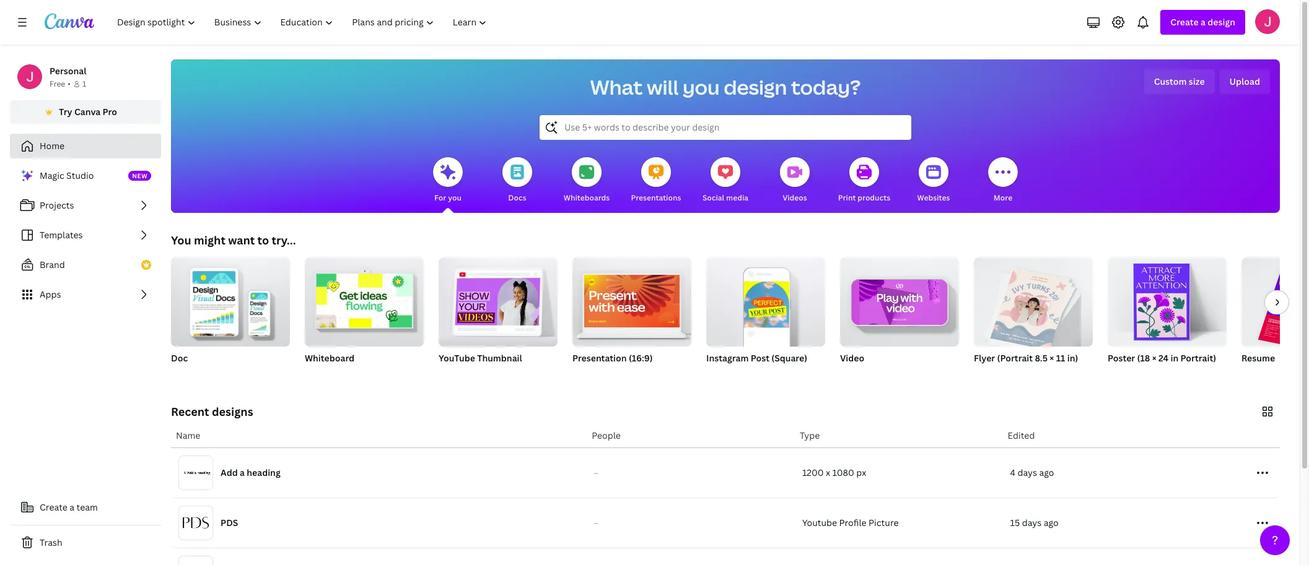 Task type: describe. For each thing, give the bounding box(es) containing it.
recent
[[171, 405, 209, 419]]

(18
[[1137, 353, 1150, 364]]

home
[[40, 140, 65, 152]]

create a design
[[1171, 16, 1236, 28]]

brand link
[[10, 253, 161, 278]]

for you button
[[433, 149, 463, 213]]

in
[[1171, 353, 1179, 364]]

days for 15
[[1022, 517, 1042, 529]]

24
[[1159, 353, 1169, 364]]

group for flyer (portrait 8.5 × 11 in)
[[974, 253, 1093, 351]]

group for resume
[[1242, 258, 1309, 347]]

1 vertical spatial design
[[724, 74, 787, 100]]

presentations button
[[631, 149, 681, 213]]

video
[[840, 353, 864, 364]]

presentations
[[631, 193, 681, 203]]

(square)
[[772, 353, 807, 364]]

james peterson image
[[1255, 9, 1280, 34]]

design inside dropdown button
[[1208, 16, 1236, 28]]

heading
[[247, 467, 281, 479]]

add a heading
[[221, 467, 281, 479]]

projects link
[[10, 193, 161, 218]]

create a team
[[40, 502, 98, 514]]

group for poster (18 × 24 in portrait)
[[1108, 253, 1227, 347]]

whiteboard
[[305, 353, 354, 364]]

instagram
[[706, 353, 749, 364]]

name
[[176, 430, 200, 442]]

edited
[[1008, 430, 1035, 442]]

upload button
[[1220, 69, 1270, 94]]

presentation (16:9) group
[[573, 253, 691, 380]]

15
[[1010, 517, 1020, 529]]

a for heading
[[240, 467, 245, 479]]

try
[[59, 106, 72, 118]]

docs button
[[503, 149, 532, 213]]

x
[[826, 467, 830, 479]]

•
[[68, 79, 71, 89]]

for
[[434, 193, 446, 203]]

what will you design today?
[[590, 74, 861, 100]]

try canva pro
[[59, 106, 117, 118]]

create a design button
[[1161, 10, 1245, 35]]

instagram post (square)
[[706, 353, 807, 364]]

group for instagram post (square)
[[706, 253, 825, 347]]

apps
[[40, 289, 61, 301]]

create a team button
[[10, 496, 161, 520]]

today?
[[791, 74, 861, 100]]

11
[[1056, 353, 1065, 364]]

video group
[[840, 253, 959, 380]]

Search search field
[[564, 116, 887, 139]]

youtube
[[802, 517, 837, 529]]

group for youtube thumbnail
[[439, 253, 558, 347]]

resume group
[[1242, 258, 1309, 380]]

apps link
[[10, 283, 161, 307]]

you inside button
[[448, 193, 462, 203]]

free •
[[50, 79, 71, 89]]

templates link
[[10, 223, 161, 248]]

-- for 1200 x 1080 px
[[594, 470, 598, 476]]

-- for youtube profile picture
[[594, 520, 598, 527]]

new
[[132, 172, 148, 180]]

might
[[194, 233, 225, 248]]

magic
[[40, 170, 64, 182]]

products
[[858, 193, 890, 203]]

studio
[[66, 170, 94, 182]]

people
[[592, 430, 621, 442]]

trash link
[[10, 531, 161, 556]]

youtube profile picture
[[802, 517, 899, 529]]

flyer (portrait 8.5 × 11 in)
[[974, 353, 1078, 364]]

personal
[[50, 65, 86, 77]]

media
[[726, 193, 749, 203]]

templates
[[40, 229, 83, 241]]

portrait)
[[1181, 353, 1216, 364]]

what
[[590, 74, 643, 100]]

you
[[171, 233, 191, 248]]

presentation
[[573, 353, 627, 364]]

group for presentation (16:9)
[[573, 253, 691, 347]]

doc group
[[171, 253, 290, 380]]

more button
[[988, 149, 1018, 213]]

canva
[[74, 106, 101, 118]]

add
[[221, 467, 238, 479]]

a for team
[[70, 502, 74, 514]]

pds
[[221, 517, 238, 529]]

free
[[50, 79, 65, 89]]

profile
[[839, 517, 867, 529]]

youtube thumbnail
[[439, 353, 522, 364]]

websites
[[917, 193, 950, 203]]

type
[[800, 430, 820, 442]]

create for create a design
[[1171, 16, 1199, 28]]

custom size button
[[1144, 69, 1215, 94]]

create for create a team
[[40, 502, 67, 514]]

poster (18 × 24 in portrait) group
[[1108, 253, 1227, 380]]

docs
[[508, 193, 526, 203]]

resume
[[1242, 353, 1275, 364]]

custom size
[[1154, 76, 1205, 87]]

try canva pro button
[[10, 100, 161, 124]]

1080
[[832, 467, 854, 479]]



Task type: vqa. For each thing, say whether or not it's contained in the screenshot.
the Youtube Profile Picture
yes



Task type: locate. For each thing, give the bounding box(es) containing it.
a inside button
[[70, 502, 74, 514]]

in)
[[1068, 353, 1078, 364]]

group
[[171, 253, 290, 347], [305, 253, 424, 347], [439, 253, 558, 347], [573, 253, 691, 347], [706, 253, 825, 347], [840, 253, 959, 347], [974, 253, 1093, 351], [1108, 253, 1227, 347], [1242, 258, 1309, 347]]

a for design
[[1201, 16, 1206, 28]]

1 horizontal spatial a
[[240, 467, 245, 479]]

create inside button
[[40, 502, 67, 514]]

whiteboard group
[[305, 253, 424, 380]]

0 vertical spatial design
[[1208, 16, 1236, 28]]

you right for
[[448, 193, 462, 203]]

0 horizontal spatial a
[[70, 502, 74, 514]]

create up custom size
[[1171, 16, 1199, 28]]

8.5
[[1035, 353, 1048, 364]]

whiteboards
[[564, 193, 610, 203]]

magic studio
[[40, 170, 94, 182]]

ago for 15 days ago
[[1044, 517, 1059, 529]]

1 vertical spatial a
[[240, 467, 245, 479]]

create inside create a design dropdown button
[[1171, 16, 1199, 28]]

doc
[[171, 353, 188, 364]]

try...
[[272, 233, 296, 248]]

1 horizontal spatial create
[[1171, 16, 1199, 28]]

print products button
[[838, 149, 890, 213]]

whiteboards button
[[564, 149, 610, 213]]

you might want to try...
[[171, 233, 296, 248]]

post
[[751, 353, 770, 364]]

print
[[838, 193, 856, 203]]

1 vertical spatial days
[[1022, 517, 1042, 529]]

a left team
[[70, 502, 74, 514]]

to
[[257, 233, 269, 248]]

a right add
[[240, 467, 245, 479]]

-
[[594, 470, 596, 476], [596, 470, 598, 476], [594, 520, 596, 527], [596, 520, 598, 527]]

poster (18 × 24 in portrait)
[[1108, 353, 1216, 364]]

1 × from the left
[[1050, 353, 1054, 364]]

upload
[[1230, 76, 1260, 87]]

home link
[[10, 134, 161, 159]]

4 days ago
[[1010, 467, 1054, 479]]

0 vertical spatial you
[[683, 74, 720, 100]]

1 -- from the top
[[594, 470, 598, 476]]

--
[[594, 470, 598, 476], [594, 520, 598, 527]]

1 horizontal spatial design
[[1208, 16, 1236, 28]]

social
[[703, 193, 724, 203]]

create left team
[[40, 502, 67, 514]]

size
[[1189, 76, 1205, 87]]

thumbnail
[[477, 353, 522, 364]]

days
[[1018, 467, 1037, 479], [1022, 517, 1042, 529]]

top level navigation element
[[109, 10, 498, 35]]

projects
[[40, 200, 74, 211]]

youtube
[[439, 353, 475, 364]]

picture
[[869, 517, 899, 529]]

you right will
[[683, 74, 720, 100]]

1 vertical spatial --
[[594, 520, 598, 527]]

(portrait
[[997, 353, 1033, 364]]

videos
[[783, 193, 807, 203]]

videos button
[[780, 149, 810, 213]]

flyer (portrait 8.5 × 11 in) group
[[974, 253, 1093, 380]]

0 vertical spatial days
[[1018, 467, 1037, 479]]

1 vertical spatial ago
[[1044, 517, 1059, 529]]

websites button
[[917, 149, 950, 213]]

1 vertical spatial you
[[448, 193, 462, 203]]

×
[[1050, 353, 1054, 364], [1152, 353, 1157, 364]]

1
[[82, 79, 86, 89]]

px
[[856, 467, 866, 479]]

0 vertical spatial create
[[1171, 16, 1199, 28]]

× inside flyer (portrait 8.5 × 11 in) group
[[1050, 353, 1054, 364]]

2 -- from the top
[[594, 520, 598, 527]]

print products
[[838, 193, 890, 203]]

1 vertical spatial create
[[40, 502, 67, 514]]

design
[[1208, 16, 1236, 28], [724, 74, 787, 100]]

ago right 4
[[1039, 467, 1054, 479]]

a up size
[[1201, 16, 1206, 28]]

pro
[[103, 106, 117, 118]]

1200 x 1080 px
[[802, 467, 866, 479]]

0 horizontal spatial create
[[40, 502, 67, 514]]

social media button
[[703, 149, 749, 213]]

0 horizontal spatial ×
[[1050, 353, 1054, 364]]

design left james peterson image
[[1208, 16, 1236, 28]]

brand
[[40, 259, 65, 271]]

× left 24
[[1152, 353, 1157, 364]]

create
[[1171, 16, 1199, 28], [40, 502, 67, 514]]

list containing magic studio
[[10, 164, 161, 307]]

1 horizontal spatial you
[[683, 74, 720, 100]]

(16:9)
[[629, 353, 653, 364]]

social media
[[703, 193, 749, 203]]

None search field
[[540, 115, 911, 140]]

2 × from the left
[[1152, 353, 1157, 364]]

list
[[10, 164, 161, 307]]

0 vertical spatial --
[[594, 470, 598, 476]]

0 vertical spatial a
[[1201, 16, 1206, 28]]

youtube thumbnail group
[[439, 253, 558, 380]]

0 vertical spatial ago
[[1039, 467, 1054, 479]]

instagram post (square) group
[[706, 253, 825, 380]]

a inside dropdown button
[[1201, 16, 1206, 28]]

custom
[[1154, 76, 1187, 87]]

more
[[994, 193, 1013, 203]]

flyer
[[974, 353, 995, 364]]

days for 4
[[1018, 467, 1037, 479]]

poster
[[1108, 353, 1135, 364]]

0 horizontal spatial you
[[448, 193, 462, 203]]

team
[[77, 502, 98, 514]]

1200
[[802, 467, 824, 479]]

presentation (16:9)
[[573, 353, 653, 364]]

1 horizontal spatial ×
[[1152, 353, 1157, 364]]

recent designs
[[171, 405, 253, 419]]

ago for 4 days ago
[[1039, 467, 1054, 479]]

trash
[[40, 537, 62, 549]]

× left 11
[[1050, 353, 1054, 364]]

days right 15
[[1022, 517, 1042, 529]]

× inside poster (18 × 24 in portrait) group
[[1152, 353, 1157, 364]]

2 vertical spatial a
[[70, 502, 74, 514]]

0 horizontal spatial design
[[724, 74, 787, 100]]

ago right 15
[[1044, 517, 1059, 529]]

for you
[[434, 193, 462, 203]]

days right 4
[[1018, 467, 1037, 479]]

2 horizontal spatial a
[[1201, 16, 1206, 28]]

ago
[[1039, 467, 1054, 479], [1044, 517, 1059, 529]]

design up search search field
[[724, 74, 787, 100]]



